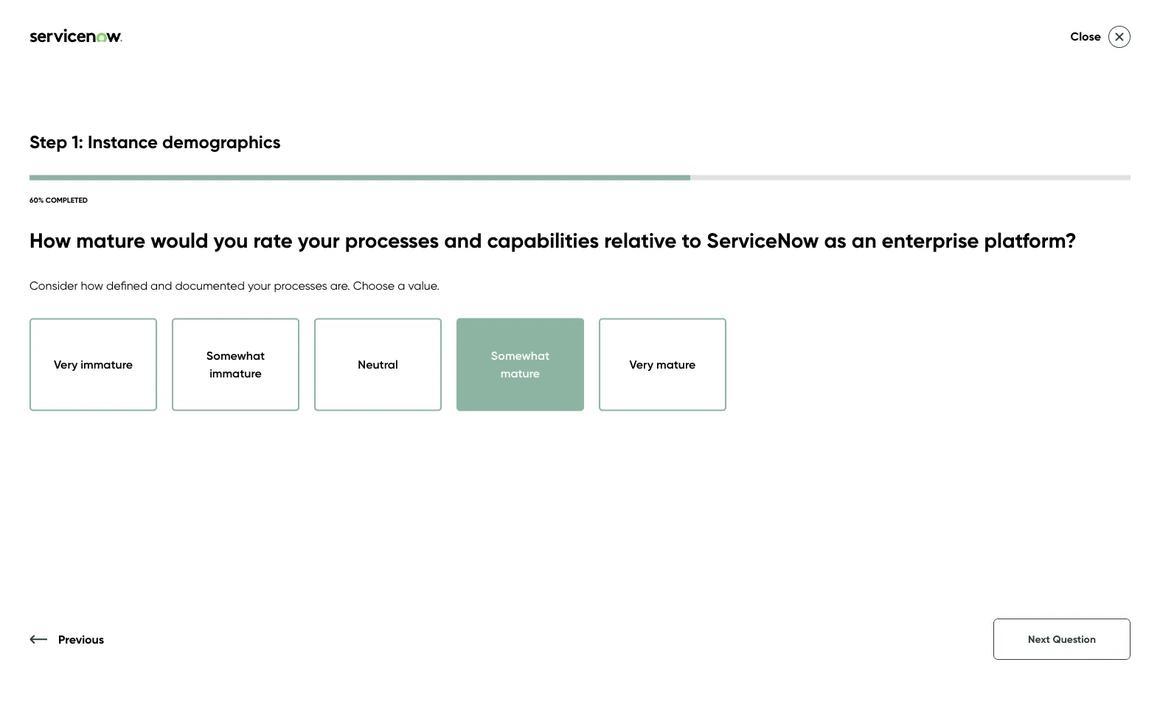Task type: describe. For each thing, give the bounding box(es) containing it.
rate
[[253, 227, 293, 253]]

processes for are.
[[274, 279, 327, 293]]

you inside use the platform team estimator to find out how many people you need to build your team and
[[988, 347, 1007, 362]]

platform inside servicenow platform team estimator
[[853, 162, 992, 206]]

platform
[[753, 277, 799, 291]]

servicenow image
[[30, 627, 112, 640]]

your for rate
[[298, 227, 340, 253]]

mature for very
[[657, 357, 696, 372]]

platform?
[[985, 227, 1077, 253]]

are.
[[330, 279, 350, 293]]

would
[[151, 227, 208, 253]]

team inside use the platform team estimator to find out how many people you need to build your team and
[[743, 347, 773, 362]]

very for very immature
[[54, 357, 78, 372]]

servicenow®
[[677, 277, 750, 291]]

people
[[946, 347, 985, 362]]

step
[[30, 131, 67, 153]]

consider how defined and documented your processes are. choose a value.
[[30, 279, 440, 293]]

1 horizontal spatial to
[[829, 347, 841, 362]]

a inside "your servicenow® platform team establishes, maintains, and extends servicenow as a strategi"
[[1110, 277, 1117, 291]]

servicenow platform team estimator
[[651, 162, 1089, 252]]

very for very mature
[[630, 357, 654, 372]]

somewhat immature
[[206, 349, 265, 381]]

demographics
[[162, 131, 281, 153]]

0 horizontal spatial as
[[825, 227, 847, 253]]

estimator inside use the platform team estimator to find out how many people you need to build your team and
[[776, 347, 826, 362]]

find
[[844, 347, 864, 362]]

as inside "your servicenow® platform team establishes, maintains, and extends servicenow as a strategi"
[[1094, 277, 1107, 291]]

defined
[[106, 279, 148, 293]]

how mature would you rate your processes and capabilities relative to servicenow as an enterprise platform?
[[30, 227, 1077, 253]]

relative
[[604, 227, 677, 253]]

the
[[674, 347, 692, 362]]

build
[[1055, 347, 1082, 362]]

immature for somewhat immature
[[210, 366, 262, 381]]

somewhat for immature
[[206, 349, 265, 363]]

servicenow inside "your servicenow® platform team establishes, maintains, and extends servicenow as a strategi"
[[1028, 277, 1091, 291]]

capabilities
[[487, 227, 599, 253]]

many
[[913, 347, 943, 362]]

0 horizontal spatial to
[[682, 227, 702, 253]]

mature for how
[[76, 227, 146, 253]]

instance
[[88, 131, 158, 153]]

choose
[[353, 279, 395, 293]]

1:
[[72, 131, 83, 153]]

your
[[651, 277, 674, 291]]



Task type: locate. For each thing, give the bounding box(es) containing it.
1 very from the left
[[54, 357, 78, 372]]

immature for very immature
[[81, 357, 133, 372]]

and
[[444, 227, 482, 253], [957, 277, 979, 291], [151, 279, 172, 293], [1142, 347, 1161, 362]]

team right platform
[[802, 277, 831, 291]]

estimator
[[651, 208, 807, 252], [776, 347, 826, 362]]

2 horizontal spatial mature
[[657, 357, 696, 372]]

mature inside somewhat mature
[[501, 366, 540, 381]]

1 horizontal spatial how
[[888, 347, 910, 362]]

team up 'platform?'
[[1000, 162, 1089, 206]]

0 vertical spatial platform
[[853, 162, 992, 206]]

your down rate
[[248, 279, 271, 293]]

previous
[[58, 632, 104, 647]]

1 vertical spatial team
[[1111, 347, 1139, 362]]

you
[[214, 227, 248, 253], [988, 347, 1007, 362]]

1 horizontal spatial team
[[1000, 162, 1089, 206]]

and inside "your servicenow® platform team establishes, maintains, and extends servicenow as a strategi"
[[957, 277, 979, 291]]

estimator up "servicenow®"
[[651, 208, 807, 252]]

how right out
[[888, 347, 910, 362]]

a
[[1110, 277, 1117, 291], [398, 279, 405, 293]]

servicenow inside servicenow platform team estimator
[[651, 162, 844, 206]]

1 vertical spatial processes
[[274, 279, 327, 293]]

team inside use the platform team estimator to find out how many people you need to build your team and
[[1111, 347, 1139, 362]]

team inside servicenow platform team estimator
[[1000, 162, 1089, 206]]

as left the an
[[825, 227, 847, 253]]

0 horizontal spatial how
[[81, 279, 103, 293]]

1 horizontal spatial mature
[[501, 366, 540, 381]]

0 horizontal spatial team
[[802, 277, 831, 291]]

1 horizontal spatial platform
[[853, 162, 992, 206]]

1 vertical spatial your
[[248, 279, 271, 293]]

somewhat
[[206, 349, 265, 363], [491, 349, 550, 363]]

0 vertical spatial servicenow
[[651, 162, 844, 206]]

0 vertical spatial processes
[[345, 227, 439, 253]]

1 horizontal spatial somewhat
[[491, 349, 550, 363]]

2 somewhat from the left
[[491, 349, 550, 363]]

0 horizontal spatial mature
[[76, 227, 146, 253]]

your right build
[[1085, 347, 1108, 362]]

0 horizontal spatial your
[[248, 279, 271, 293]]

0 vertical spatial as
[[825, 227, 847, 253]]

completed
[[46, 195, 88, 205]]

1 vertical spatial you
[[988, 347, 1007, 362]]

60% completed
[[30, 195, 88, 205]]

1 vertical spatial platform
[[695, 347, 740, 362]]

0 horizontal spatial a
[[398, 279, 405, 293]]

team right build
[[1111, 347, 1139, 362]]

question
[[1053, 633, 1097, 646]]

platform
[[853, 162, 992, 206], [695, 347, 740, 362]]

how
[[81, 279, 103, 293], [888, 347, 910, 362]]

you left need
[[988, 347, 1007, 362]]

processes left are. at the left top of the page
[[274, 279, 327, 293]]

extends
[[982, 277, 1025, 291]]

your for documented
[[248, 279, 271, 293]]

2 horizontal spatial to
[[1041, 347, 1052, 362]]

2 very from the left
[[630, 357, 654, 372]]

consider
[[30, 279, 78, 293]]

somewhat for mature
[[491, 349, 550, 363]]

1 vertical spatial how
[[888, 347, 910, 362]]

processes for and
[[345, 227, 439, 253]]

how
[[30, 227, 71, 253]]

platform inside use the platform team estimator to find out how many people you need to build your team and
[[695, 347, 740, 362]]

next
[[1029, 633, 1051, 646]]

0 horizontal spatial you
[[214, 227, 248, 253]]

your
[[298, 227, 340, 253], [248, 279, 271, 293], [1085, 347, 1108, 362]]

as left strategi
[[1094, 277, 1107, 291]]

1 somewhat from the left
[[206, 349, 265, 363]]

how inside use the platform team estimator to find out how many people you need to build your team and
[[888, 347, 910, 362]]

1 horizontal spatial a
[[1110, 277, 1117, 291]]

0 vertical spatial team
[[802, 277, 831, 291]]

2 horizontal spatial your
[[1085, 347, 1108, 362]]

close
[[1071, 29, 1102, 44]]

0 horizontal spatial team
[[743, 347, 773, 362]]

next question
[[1029, 633, 1097, 646]]

to
[[682, 227, 702, 253], [829, 347, 841, 362], [1041, 347, 1052, 362]]

0 vertical spatial how
[[81, 279, 103, 293]]

0 horizontal spatial somewhat
[[206, 349, 265, 363]]

1 horizontal spatial very
[[630, 357, 654, 372]]

mature
[[76, 227, 146, 253], [657, 357, 696, 372], [501, 366, 540, 381]]

maintains,
[[899, 277, 954, 291]]

how left defined
[[81, 279, 103, 293]]

need
[[1010, 347, 1038, 362]]

next question link
[[994, 619, 1131, 660]]

1 horizontal spatial team
[[1111, 347, 1139, 362]]

to up "servicenow®"
[[682, 227, 702, 253]]

1 horizontal spatial immature
[[210, 366, 262, 381]]

use
[[651, 347, 671, 362]]

estimator left find
[[776, 347, 826, 362]]

1 horizontal spatial processes
[[345, 227, 439, 253]]

somewhat mature
[[491, 349, 550, 381]]

0 vertical spatial you
[[214, 227, 248, 253]]

60%
[[30, 195, 44, 205]]

out
[[867, 347, 885, 362]]

platform right the
[[695, 347, 740, 362]]

value.
[[408, 279, 440, 293]]

documented
[[175, 279, 245, 293]]

1 vertical spatial estimator
[[776, 347, 826, 362]]

immature
[[81, 357, 133, 372], [210, 366, 262, 381]]

to left build
[[1041, 347, 1052, 362]]

team
[[1000, 162, 1089, 206], [743, 347, 773, 362]]

a left 'value.'
[[398, 279, 405, 293]]

and inside use the platform team estimator to find out how many people you need to build your team and
[[1142, 347, 1161, 362]]

very immature
[[54, 357, 133, 372]]

0 horizontal spatial immature
[[81, 357, 133, 372]]

1 horizontal spatial as
[[1094, 277, 1107, 291]]

very
[[54, 357, 78, 372], [630, 357, 654, 372]]

step 1: instance demographics
[[30, 131, 281, 153]]

2 vertical spatial servicenow
[[1028, 277, 1091, 291]]

0 vertical spatial your
[[298, 227, 340, 253]]

0 horizontal spatial platform
[[695, 347, 740, 362]]

processes up choose
[[345, 227, 439, 253]]

your servicenow® platform team establishes, maintains, and extends servicenow as a strategi
[[651, 277, 1161, 326]]

team
[[802, 277, 831, 291], [1111, 347, 1139, 362]]

neutral
[[358, 357, 398, 372]]

0 horizontal spatial processes
[[274, 279, 327, 293]]

use the platform team estimator to find out how many people you need to build your team and
[[651, 347, 1161, 380]]

servicenow
[[651, 162, 844, 206], [707, 227, 819, 253], [1028, 277, 1091, 291]]

mature for somewhat
[[501, 366, 540, 381]]

as
[[825, 227, 847, 253], [1094, 277, 1107, 291]]

establishes,
[[833, 277, 896, 291]]

very mature
[[630, 357, 696, 372]]

you left rate
[[214, 227, 248, 253]]

team inside "your servicenow® platform team establishes, maintains, and extends servicenow as a strategi"
[[802, 277, 831, 291]]

platform up enterprise
[[853, 162, 992, 206]]

0 horizontal spatial very
[[54, 357, 78, 372]]

1 vertical spatial servicenow
[[707, 227, 819, 253]]

0 vertical spatial team
[[1000, 162, 1089, 206]]

estimator inside servicenow platform team estimator
[[651, 208, 807, 252]]

0 vertical spatial estimator
[[651, 208, 807, 252]]

a left strategi
[[1110, 277, 1117, 291]]

team down platform
[[743, 347, 773, 362]]

your inside use the platform team estimator to find out how many people you need to build your team and
[[1085, 347, 1108, 362]]

an
[[852, 227, 877, 253]]

strategi
[[1120, 277, 1161, 291]]

1 vertical spatial as
[[1094, 277, 1107, 291]]

1 horizontal spatial your
[[298, 227, 340, 253]]

to left find
[[829, 347, 841, 362]]

enterprise
[[882, 227, 980, 253]]

processes
[[345, 227, 439, 253], [274, 279, 327, 293]]

1 vertical spatial team
[[743, 347, 773, 362]]

immature inside the somewhat immature
[[210, 366, 262, 381]]

2 vertical spatial your
[[1085, 347, 1108, 362]]

your right rate
[[298, 227, 340, 253]]

1 horizontal spatial you
[[988, 347, 1007, 362]]



Task type: vqa. For each thing, say whether or not it's contained in the screenshot.
'immature' related to Very immature
yes



